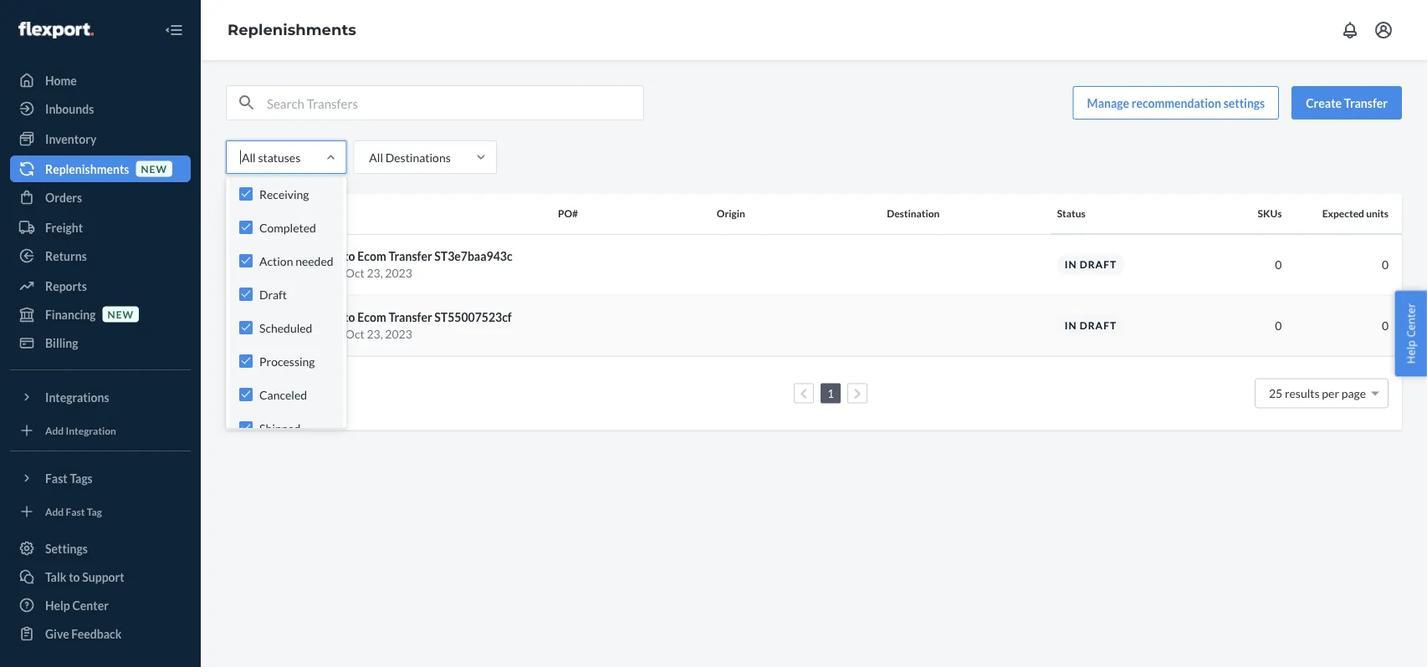 Task type: vqa. For each thing, say whether or not it's contained in the screenshot.
23, in The Storage To Ecom Transfer St55007523Cf Created Oct 23, 2023
yes



Task type: describe. For each thing, give the bounding box(es) containing it.
all for all statuses
[[242, 150, 256, 164]]

close navigation image
[[164, 20, 184, 40]]

st55007523cf
[[434, 310, 512, 325]]

results
[[1285, 386, 1320, 401]]

action needed
[[259, 254, 333, 268]]

25 results per page
[[1269, 386, 1366, 401]]

settings
[[1224, 96, 1265, 110]]

0 up 25
[[1275, 319, 1282, 333]]

support
[[82, 570, 124, 584]]

recommendation
[[1132, 96, 1221, 110]]

billing
[[45, 336, 78, 350]]

origin
[[717, 208, 745, 220]]

1 vertical spatial replenishments
[[45, 162, 129, 176]]

give feedback button
[[10, 621, 191, 647]]

create
[[1306, 96, 1342, 110]]

talk to support button
[[10, 564, 191, 591]]

feedback
[[71, 627, 122, 641]]

talk
[[45, 570, 66, 584]]

oct for storage to ecom transfer st55007523cf created oct 23, 2023
[[345, 327, 364, 341]]

integrations
[[45, 390, 109, 404]]

manage
[[1087, 96, 1129, 110]]

receiving
[[259, 187, 309, 201]]

po#
[[558, 208, 578, 220]]

open account menu image
[[1374, 20, 1394, 40]]

freight
[[45, 220, 83, 235]]

2023 for st3e7baa943c
[[385, 266, 412, 280]]

add for add fast tag
[[45, 506, 64, 518]]

returns link
[[10, 243, 191, 269]]

replenishments link
[[228, 21, 356, 39]]

ecom for st3e7baa943c
[[357, 249, 386, 264]]

talk to support
[[45, 570, 124, 584]]

0 horizontal spatial help
[[45, 599, 70, 613]]

center inside help center link
[[72, 599, 109, 613]]

scheduled
[[259, 321, 312, 335]]

to inside button
[[69, 570, 80, 584]]

reports
[[45, 279, 87, 293]]

23, for st55007523cf
[[367, 327, 383, 341]]

flexport logo image
[[18, 22, 94, 38]]

new for replenishments
[[141, 163, 167, 175]]

all destinations
[[369, 150, 451, 164]]

ecom for st55007523cf
[[357, 310, 386, 325]]

completed
[[259, 220, 316, 235]]

manage recommendation settings
[[1087, 96, 1265, 110]]

fast tags button
[[10, 465, 191, 492]]

tags
[[70, 471, 93, 486]]

storage to ecom transfer st55007523cf created oct 23, 2023
[[301, 310, 512, 341]]

2023 for st55007523cf
[[385, 327, 412, 341]]

all for all destinations
[[369, 150, 383, 164]]

destinations
[[385, 150, 451, 164]]

fast tags
[[45, 471, 93, 486]]

oct for storage to ecom transfer st3e7baa943c created oct 23, 2023
[[345, 266, 364, 280]]

page
[[1342, 386, 1366, 401]]

manage recommendation settings link
[[1073, 86, 1279, 120]]

square image
[[239, 321, 253, 334]]

help center inside help center link
[[45, 599, 109, 613]]

orders
[[45, 190, 82, 205]]

1 vertical spatial fast
[[66, 506, 85, 518]]

add integration link
[[10, 417, 191, 444]]

help center button
[[1395, 291, 1427, 377]]

destination
[[887, 208, 940, 220]]

home link
[[10, 67, 191, 94]]

settings
[[45, 542, 88, 556]]

freight link
[[10, 214, 191, 241]]

tag
[[87, 506, 102, 518]]

financing
[[45, 307, 96, 322]]

inventory link
[[10, 125, 191, 152]]

orders link
[[10, 184, 191, 211]]

integrations button
[[10, 384, 191, 411]]

0 left the help center 'button'
[[1382, 319, 1389, 333]]

storage to ecom transfer st3e7baa943c created oct 23, 2023
[[301, 249, 512, 280]]

help inside 'button'
[[1403, 340, 1418, 364]]

add fast tag
[[45, 506, 102, 518]]

square image
[[239, 260, 253, 273]]

add fast tag link
[[10, 499, 191, 525]]

Search Transfers text field
[[267, 86, 643, 120]]



Task type: locate. For each thing, give the bounding box(es) containing it.
ecom inside storage to ecom transfer st3e7baa943c created oct 23, 2023
[[357, 249, 386, 264]]

give feedback
[[45, 627, 122, 641]]

new down reports link
[[108, 308, 134, 320]]

23,
[[367, 266, 383, 280], [367, 327, 383, 341]]

reports link
[[10, 273, 191, 299]]

in draft for st3e7baa943c
[[1065, 258, 1117, 271]]

units
[[1366, 208, 1389, 220]]

created inside storage to ecom transfer st55007523cf created oct 23, 2023
[[301, 327, 343, 341]]

1 oct from the top
[[345, 266, 364, 280]]

to for storage to ecom transfer st3e7baa943c
[[344, 249, 355, 264]]

23, inside storage to ecom transfer st3e7baa943c created oct 23, 2023
[[367, 266, 383, 280]]

0 vertical spatial add
[[45, 424, 64, 437]]

1 23, from the top
[[367, 266, 383, 280]]

0 horizontal spatial new
[[108, 308, 134, 320]]

2 in from the top
[[1065, 320, 1077, 332]]

0 horizontal spatial all
[[242, 150, 256, 164]]

0 vertical spatial 2023
[[385, 266, 412, 280]]

ecom
[[357, 249, 386, 264], [357, 310, 386, 325]]

1 vertical spatial oct
[[345, 327, 364, 341]]

transfer inside storage to ecom transfer st3e7baa943c created oct 23, 2023
[[388, 249, 432, 264]]

0 vertical spatial help
[[1403, 340, 1418, 364]]

oct inside storage to ecom transfer st55007523cf created oct 23, 2023
[[345, 327, 364, 341]]

0 vertical spatial fast
[[45, 471, 68, 486]]

to inside storage to ecom transfer st3e7baa943c created oct 23, 2023
[[344, 249, 355, 264]]

new for financing
[[108, 308, 134, 320]]

st3e7baa943c
[[434, 249, 512, 264]]

needed
[[295, 254, 333, 268]]

0 vertical spatial in
[[1065, 258, 1077, 271]]

action
[[259, 254, 293, 268]]

transfer inside button
[[1344, 96, 1388, 110]]

billing link
[[10, 330, 191, 356]]

1 in draft from the top
[[1065, 258, 1117, 271]]

in draft
[[1065, 258, 1117, 271], [1065, 320, 1117, 332]]

2023 inside storage to ecom transfer st55007523cf created oct 23, 2023
[[385, 327, 412, 341]]

25
[[1269, 386, 1283, 401]]

all statuses
[[242, 150, 301, 164]]

in draft for st55007523cf
[[1065, 320, 1117, 332]]

2 add from the top
[[45, 506, 64, 518]]

1 link
[[824, 386, 837, 401]]

draft for storage to ecom transfer st3e7baa943c
[[1080, 258, 1117, 271]]

storage inside storage to ecom transfer st55007523cf created oct 23, 2023
[[301, 310, 342, 325]]

1 in from the top
[[1065, 258, 1077, 271]]

storage for storage to ecom transfer st3e7baa943c
[[301, 249, 342, 264]]

returns
[[45, 249, 87, 263]]

0 vertical spatial created
[[301, 266, 343, 280]]

0 vertical spatial transfer
[[1344, 96, 1388, 110]]

created for storage to ecom transfer st55007523cf created oct 23, 2023
[[301, 327, 343, 341]]

storage up processing in the left of the page
[[301, 310, 342, 325]]

center
[[1403, 303, 1418, 338], [72, 599, 109, 613]]

created right action
[[301, 266, 343, 280]]

0 vertical spatial 23,
[[367, 266, 383, 280]]

1 vertical spatial in draft
[[1065, 320, 1117, 332]]

transfer
[[1344, 96, 1388, 110], [388, 249, 432, 264], [388, 310, 432, 325]]

1 horizontal spatial center
[[1403, 303, 1418, 338]]

help center
[[1403, 303, 1418, 364], [45, 599, 109, 613]]

2 all from the left
[[369, 150, 383, 164]]

expected
[[1322, 208, 1364, 220]]

add
[[45, 424, 64, 437], [45, 506, 64, 518]]

23, down storage to ecom transfer st3e7baa943c created oct 23, 2023
[[367, 327, 383, 341]]

1 vertical spatial center
[[72, 599, 109, 613]]

0 vertical spatial draft
[[1080, 258, 1117, 271]]

1 horizontal spatial help
[[1403, 340, 1418, 364]]

chevron right image
[[854, 388, 861, 400]]

shipped
[[259, 421, 301, 435]]

0 down units
[[1382, 258, 1389, 272]]

2 draft from the top
[[1080, 320, 1117, 332]]

1 vertical spatial ecom
[[357, 310, 386, 325]]

ecom right needed
[[357, 249, 386, 264]]

2 23, from the top
[[367, 327, 383, 341]]

to right scheduled
[[344, 310, 355, 325]]

1 all from the left
[[242, 150, 256, 164]]

home
[[45, 73, 77, 87]]

chevron left image
[[800, 388, 808, 400]]

created up processing in the left of the page
[[301, 327, 343, 341]]

transfer inside storage to ecom transfer st55007523cf created oct 23, 2023
[[388, 310, 432, 325]]

help center inside the help center 'button'
[[1403, 303, 1418, 364]]

ecom inside storage to ecom transfer st55007523cf created oct 23, 2023
[[357, 310, 386, 325]]

open notifications image
[[1340, 20, 1360, 40]]

status
[[1057, 208, 1086, 220]]

in for storage to ecom transfer st3e7baa943c
[[1065, 258, 1077, 271]]

1
[[827, 386, 834, 401]]

2 ecom from the top
[[357, 310, 386, 325]]

1 2023 from the top
[[385, 266, 412, 280]]

1 vertical spatial storage
[[301, 310, 342, 325]]

processing
[[259, 354, 315, 369]]

1 ecom from the top
[[357, 249, 386, 264]]

2023 down storage to ecom transfer st3e7baa943c created oct 23, 2023
[[385, 327, 412, 341]]

draft for storage to ecom transfer st55007523cf
[[1080, 320, 1117, 332]]

1 vertical spatial in
[[1065, 320, 1077, 332]]

integration
[[66, 424, 116, 437]]

1 horizontal spatial help center
[[1403, 303, 1418, 364]]

new up orders link
[[141, 163, 167, 175]]

center inside the help center 'button'
[[1403, 303, 1418, 338]]

draft
[[1080, 258, 1117, 271], [1080, 320, 1117, 332]]

inbounds link
[[10, 95, 191, 122]]

all
[[242, 150, 256, 164], [369, 150, 383, 164]]

2 in draft from the top
[[1065, 320, 1117, 332]]

inbounds
[[45, 102, 94, 116]]

0 horizontal spatial help center
[[45, 599, 109, 613]]

0
[[1275, 258, 1282, 272], [1382, 258, 1389, 272], [1275, 319, 1282, 333], [1382, 319, 1389, 333]]

in
[[1065, 258, 1077, 271], [1065, 320, 1077, 332]]

add integration
[[45, 424, 116, 437]]

1 vertical spatial to
[[344, 310, 355, 325]]

draft
[[259, 287, 287, 302]]

1 storage from the top
[[301, 249, 342, 264]]

create transfer link
[[1292, 86, 1402, 120]]

0 vertical spatial replenishments
[[228, 21, 356, 39]]

1 add from the top
[[45, 424, 64, 437]]

0 down skus
[[1275, 258, 1282, 272]]

created inside storage to ecom transfer st3e7baa943c created oct 23, 2023
[[301, 266, 343, 280]]

oct right needed
[[345, 266, 364, 280]]

1 vertical spatial draft
[[1080, 320, 1117, 332]]

1 vertical spatial help
[[45, 599, 70, 613]]

2 vertical spatial transfer
[[388, 310, 432, 325]]

created for storage to ecom transfer st3e7baa943c created oct 23, 2023
[[301, 266, 343, 280]]

to right talk
[[69, 570, 80, 584]]

create transfer button
[[1292, 86, 1402, 120]]

fast
[[45, 471, 68, 486], [66, 506, 85, 518]]

2 storage from the top
[[301, 310, 342, 325]]

2 created from the top
[[301, 327, 343, 341]]

add left integration
[[45, 424, 64, 437]]

storage inside storage to ecom transfer st3e7baa943c created oct 23, 2023
[[301, 249, 342, 264]]

0 vertical spatial oct
[[345, 266, 364, 280]]

to inside storage to ecom transfer st55007523cf created oct 23, 2023
[[344, 310, 355, 325]]

1 vertical spatial created
[[301, 327, 343, 341]]

transfer for st3e7baa943c
[[388, 249, 432, 264]]

transfer left st3e7baa943c
[[388, 249, 432, 264]]

0 vertical spatial center
[[1403, 303, 1418, 338]]

1 horizontal spatial replenishments
[[228, 21, 356, 39]]

to
[[344, 249, 355, 264], [344, 310, 355, 325], [69, 570, 80, 584]]

oct inside storage to ecom transfer st3e7baa943c created oct 23, 2023
[[345, 266, 364, 280]]

1 vertical spatial transfer
[[388, 249, 432, 264]]

expected units
[[1322, 208, 1389, 220]]

canceled
[[259, 388, 307, 402]]

to right needed
[[344, 249, 355, 264]]

23, for st3e7baa943c
[[367, 266, 383, 280]]

25 results per page option
[[1269, 386, 1366, 401]]

transfer down storage to ecom transfer st3e7baa943c created oct 23, 2023
[[388, 310, 432, 325]]

0 vertical spatial to
[[344, 249, 355, 264]]

1 horizontal spatial new
[[141, 163, 167, 175]]

0 horizontal spatial replenishments
[[45, 162, 129, 176]]

1 created from the top
[[301, 266, 343, 280]]

0 vertical spatial help center
[[1403, 303, 1418, 364]]

2023 inside storage to ecom transfer st3e7baa943c created oct 23, 2023
[[385, 266, 412, 280]]

inventory
[[45, 132, 96, 146]]

ecom down storage to ecom transfer st3e7baa943c created oct 23, 2023
[[357, 310, 386, 325]]

23, inside storage to ecom transfer st55007523cf created oct 23, 2023
[[367, 327, 383, 341]]

per
[[1322, 386, 1339, 401]]

manage recommendation settings button
[[1073, 86, 1279, 120]]

help center link
[[10, 592, 191, 619]]

created
[[301, 266, 343, 280], [301, 327, 343, 341]]

in for storage to ecom transfer st55007523cf
[[1065, 320, 1077, 332]]

0 vertical spatial new
[[141, 163, 167, 175]]

2 vertical spatial to
[[69, 570, 80, 584]]

0 vertical spatial ecom
[[357, 249, 386, 264]]

all left destinations at top
[[369, 150, 383, 164]]

1 vertical spatial 23,
[[367, 327, 383, 341]]

23, up storage to ecom transfer st55007523cf created oct 23, 2023
[[367, 266, 383, 280]]

2023 up storage to ecom transfer st55007523cf created oct 23, 2023
[[385, 266, 412, 280]]

1 vertical spatial new
[[108, 308, 134, 320]]

1 vertical spatial 2023
[[385, 327, 412, 341]]

2 oct from the top
[[345, 327, 364, 341]]

settings link
[[10, 535, 191, 562]]

all left "statuses"
[[242, 150, 256, 164]]

0 vertical spatial storage
[[301, 249, 342, 264]]

oct
[[345, 266, 364, 280], [345, 327, 364, 341]]

fast inside dropdown button
[[45, 471, 68, 486]]

skus
[[1258, 208, 1282, 220]]

storage for storage to ecom transfer st55007523cf
[[301, 310, 342, 325]]

new
[[141, 163, 167, 175], [108, 308, 134, 320]]

create transfer
[[1306, 96, 1388, 110]]

give
[[45, 627, 69, 641]]

add down fast tags
[[45, 506, 64, 518]]

1 vertical spatial add
[[45, 506, 64, 518]]

0 horizontal spatial center
[[72, 599, 109, 613]]

shipment
[[274, 208, 317, 220]]

fast left the tag on the left of the page
[[66, 506, 85, 518]]

to for storage to ecom transfer st55007523cf
[[344, 310, 355, 325]]

fast left tags
[[45, 471, 68, 486]]

storage down the completed
[[301, 249, 342, 264]]

add for add integration
[[45, 424, 64, 437]]

transfer for st55007523cf
[[388, 310, 432, 325]]

transfer right create at the top of page
[[1344, 96, 1388, 110]]

0 vertical spatial in draft
[[1065, 258, 1117, 271]]

1 vertical spatial help center
[[45, 599, 109, 613]]

1 draft from the top
[[1080, 258, 1117, 271]]

statuses
[[258, 150, 301, 164]]

2 2023 from the top
[[385, 327, 412, 341]]

oct right scheduled
[[345, 327, 364, 341]]

help
[[1403, 340, 1418, 364], [45, 599, 70, 613]]

1 horizontal spatial all
[[369, 150, 383, 164]]



